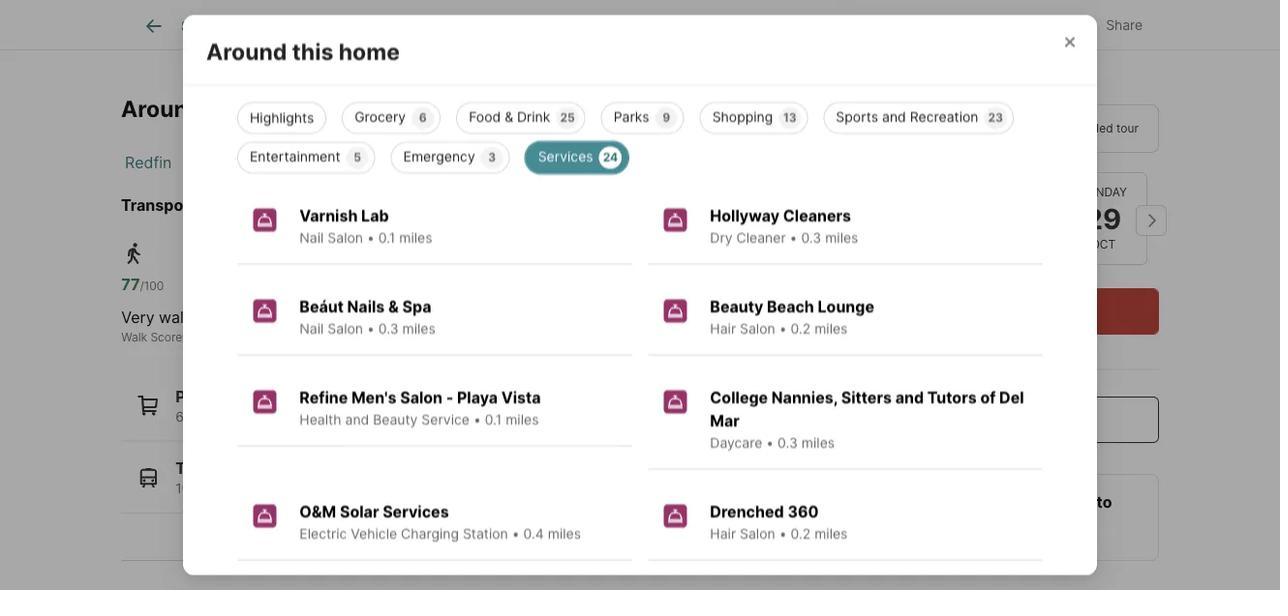 Task type: locate. For each thing, give the bounding box(es) containing it.
0 vertical spatial beauty
[[710, 298, 764, 317]]

1 vertical spatial 0.1
[[485, 412, 502, 428]]

• inside 'beáut nails & spa nail salon • 0.3 miles'
[[367, 321, 375, 337]]

0.1 down lab
[[379, 230, 396, 246]]

overview
[[270, 18, 331, 34]]

tab
[[210, 19, 640, 67], [640, 19, 1071, 67]]

1 horizontal spatial &
[[505, 109, 514, 125]]

los angeles
[[303, 154, 392, 173]]

1 vertical spatial nail
[[300, 321, 324, 337]]

& left spa
[[389, 298, 399, 317]]

0 vertical spatial nail
[[300, 230, 324, 246]]

1 vertical spatial services
[[383, 503, 449, 522]]

tour for tour in person
[[903, 122, 929, 136]]

6 down places
[[175, 409, 184, 426]]

floor
[[373, 18, 406, 34]]

2 horizontal spatial 0.3
[[802, 230, 822, 246]]

tab list inside around this home dialog
[[206, 15, 1074, 71]]

transit inside some transit transit score ®
[[309, 331, 347, 345]]

1 vertical spatial hair
[[710, 526, 736, 543]]

3 cc from the left
[[373, 481, 393, 498]]

cleaner
[[737, 230, 786, 246]]

miles up spa
[[399, 230, 433, 246]]

montecito
[[856, 63, 953, 87], [441, 95, 552, 122], [438, 197, 516, 216], [1035, 494, 1113, 512]]

some transit transit score ®
[[309, 309, 402, 345]]

mar
[[710, 412, 740, 431]]

• left 0.4 at the left bottom
[[512, 526, 520, 543]]

sunday 29 oct
[[1080, 186, 1128, 252]]

list box containing grocery
[[222, 94, 1059, 174]]

® down the transit
[[381, 331, 389, 345]]

0.3 inside 'beáut nails & spa nail salon • 0.3 miles'
[[379, 321, 399, 337]]

1 ® from the left
[[182, 331, 190, 345]]

2,
[[318, 481, 330, 498]]

transit up 108, on the left bottom
[[175, 460, 229, 479]]

station
[[463, 526, 508, 543]]

23
[[989, 111, 1004, 125]]

schools tab
[[644, 3, 740, 49]]

1 horizontal spatial around
[[206, 38, 287, 65]]

score
[[151, 331, 182, 345], [350, 331, 381, 345]]

tour for tour villas at playa vista - montecito
[[856, 34, 900, 58]]

fees
[[487, 18, 517, 34]]

playa
[[984, 34, 1035, 58], [299, 95, 358, 122], [423, 154, 462, 173], [340, 197, 381, 216], [457, 389, 498, 408], [937, 494, 978, 512]]

0 horizontal spatial around
[[121, 95, 202, 122]]

score inside very walkable walk score ®
[[151, 331, 182, 345]]

services
[[538, 148, 594, 165], [383, 503, 449, 522]]

1 vertical spatial around
[[121, 95, 202, 122]]

health
[[300, 412, 342, 428]]

1 horizontal spatial tour
[[903, 122, 929, 136]]

x-out button
[[959, 4, 1055, 44]]

services down the '25'
[[538, 148, 594, 165]]

0 vertical spatial 0.3
[[802, 230, 822, 246]]

1 vertical spatial 0.3
[[379, 321, 399, 337]]

• down drenched
[[780, 526, 787, 543]]

1 hair from the top
[[710, 321, 736, 337]]

walk
[[121, 331, 147, 345]]

near
[[238, 197, 272, 216]]

0 vertical spatial around
[[206, 38, 287, 65]]

nail down "varnish"
[[300, 230, 324, 246]]

110,
[[206, 481, 230, 498]]

around this home element
[[206, 15, 423, 66]]

• inside beauty beach lounge hair salon • 0.2 miles
[[780, 321, 787, 337]]

0.3 down nannies,
[[778, 435, 798, 452]]

0.2 down the beach at the bottom of the page
[[791, 321, 811, 337]]

& right the food
[[505, 109, 514, 125]]

0.3 down cleaners
[[802, 230, 822, 246]]

0 horizontal spatial 0.1
[[379, 230, 396, 246]]

0 vertical spatial tour
[[856, 34, 900, 58]]

miles inside varnish lab nail salon • 0.1 miles
[[399, 230, 433, 246]]

9 right parks
[[663, 111, 671, 125]]

miles right service
[[506, 412, 539, 428]]

miles down spa
[[403, 321, 436, 337]]

around this home dialog
[[183, 15, 1098, 591]]

at
[[961, 34, 980, 58], [272, 95, 294, 122], [321, 197, 336, 216], [918, 494, 933, 512]]

and down "men's"
[[345, 412, 369, 428]]

miles down nannies,
[[802, 435, 835, 452]]

recreation
[[910, 109, 979, 125]]

1 horizontal spatial 0.3
[[778, 435, 798, 452]]

tour down favorite
[[856, 34, 900, 58]]

salon down "varnish"
[[328, 230, 363, 246]]

2 0.2 from the top
[[791, 526, 811, 543]]

score right walk
[[151, 331, 182, 345]]

0 vertical spatial hair
[[710, 321, 736, 337]]

shopping
[[713, 109, 773, 125]]

charging
[[401, 526, 459, 543]]

around villas at playa vista - montecito
[[121, 95, 552, 122]]

0 vertical spatial 6
[[419, 111, 427, 125]]

0.2 inside drenched 360 hair salon • 0.2 miles
[[791, 526, 811, 543]]

• down nails
[[367, 321, 375, 337]]

1 0.2 from the top
[[791, 321, 811, 337]]

9
[[663, 111, 671, 125], [354, 409, 363, 426]]

2 nail from the top
[[300, 321, 324, 337]]

1 horizontal spatial services
[[538, 148, 594, 165]]

search
[[181, 18, 228, 34]]

floor plans tab
[[352, 3, 465, 49]]

hair up the 'college' at the bottom right of page
[[710, 321, 736, 337]]

0 horizontal spatial cc
[[294, 481, 314, 498]]

• right service
[[474, 412, 481, 428]]

&
[[505, 109, 514, 125], [389, 298, 399, 317]]

college
[[710, 389, 768, 408]]

1 vertical spatial and
[[896, 389, 924, 408]]

around for around villas at playa vista - montecito
[[121, 95, 202, 122]]

miles inside o&m solar services electric vehicle charging station • 0.4 miles
[[548, 526, 581, 543]]

1 vertical spatial 0.2
[[791, 526, 811, 543]]

miles inside college nannies, sitters and tutors of del mar daycare • 0.3 miles
[[802, 435, 835, 452]]

and right sports
[[883, 109, 907, 125]]

1 horizontal spatial cc
[[334, 481, 353, 498]]

beauty left the beach at the bottom of the page
[[710, 298, 764, 317]]

2 vertical spatial 0.3
[[778, 435, 798, 452]]

1 vertical spatial &
[[389, 298, 399, 317]]

hair down drenched
[[710, 526, 736, 543]]

1 vertical spatial 9
[[354, 409, 363, 426]]

tour left the "in"
[[903, 122, 929, 136]]

share
[[1107, 17, 1143, 33]]

villas right near
[[276, 197, 318, 216]]

next image
[[1136, 206, 1167, 237]]

hair inside drenched 360 hair salon • 0.2 miles
[[710, 526, 736, 543]]

list box
[[222, 94, 1059, 174], [856, 105, 1160, 154]]

tour inside the tour villas at playa vista - montecito
[[856, 34, 900, 58]]

refine men's salon - playa vista health and beauty service • 0.1 miles
[[300, 389, 541, 428]]

transit down some
[[309, 331, 347, 345]]

around down search
[[206, 38, 287, 65]]

transit
[[309, 331, 347, 345], [175, 460, 229, 479]]

0.2 inside beauty beach lounge hair salon • 0.2 miles
[[791, 321, 811, 337]]

salon inside beauty beach lounge hair salon • 0.2 miles
[[740, 321, 776, 337]]

0 horizontal spatial &
[[389, 298, 399, 317]]

2 score from the left
[[350, 331, 381, 345]]

1 nail from the top
[[300, 230, 324, 246]]

0 horizontal spatial 0.3
[[379, 321, 399, 337]]

beáut
[[300, 298, 344, 317]]

lab
[[361, 207, 389, 225]]

0 horizontal spatial score
[[151, 331, 182, 345]]

® for walkable
[[182, 331, 190, 345]]

0.3
[[802, 230, 822, 246], [379, 321, 399, 337], [778, 435, 798, 452]]

beauty down "men's"
[[373, 412, 418, 428]]

around inside dialog
[[206, 38, 287, 65]]

beáut nails & spa nail salon • 0.3 miles
[[300, 298, 436, 337]]

del
[[1000, 389, 1025, 408]]

miles down the lounge
[[815, 321, 848, 337]]

9 down "men's"
[[354, 409, 363, 426]]

1 vertical spatial 6
[[175, 409, 184, 426]]

2 ® from the left
[[381, 331, 389, 345]]

tab list containing search
[[121, 0, 756, 49]]

6 inside around this home dialog
[[419, 111, 427, 125]]

2 vertical spatial and
[[345, 412, 369, 428]]

at inside the tour villas at playa vista - montecito
[[961, 34, 980, 58]]

1 horizontal spatial 9
[[663, 111, 671, 125]]

floor plans
[[373, 18, 444, 34]]

- inside the tour villas at playa vista - montecito
[[1094, 34, 1103, 58]]

1 vertical spatial transit
[[175, 460, 229, 479]]

salon down nails
[[328, 321, 363, 337]]

fees tab
[[465, 3, 538, 49]]

0 horizontal spatial ®
[[182, 331, 190, 345]]

score inside some transit transit score ®
[[350, 331, 381, 345]]

1 horizontal spatial 0.1
[[485, 412, 502, 428]]

0.3 inside hollyway cleaners dry cleaner • 0.3 miles
[[802, 230, 822, 246]]

1 cc from the left
[[294, 481, 314, 498]]

plans
[[410, 18, 444, 34]]

0 vertical spatial 0.1
[[379, 230, 396, 246]]

• right the daycare
[[767, 435, 774, 452]]

cc left 2,
[[294, 481, 314, 498]]

and inside college nannies, sitters and tutors of del mar daycare • 0.3 miles
[[896, 389, 924, 408]]

villas
[[904, 34, 957, 58], [207, 95, 267, 122], [276, 197, 318, 216], [873, 494, 915, 512]]

vista inside the tour villas at playa vista - montecito
[[1040, 34, 1089, 58]]

2 cc from the left
[[334, 481, 353, 498]]

miles down '360'
[[815, 526, 848, 543]]

of
[[981, 389, 996, 408]]

salon down drenched
[[740, 526, 776, 543]]

0.1
[[379, 230, 396, 246], [485, 412, 502, 428]]

tab list
[[121, 0, 756, 49], [206, 15, 1074, 71]]

miles down cleaners
[[826, 230, 859, 246]]

2 hair from the top
[[710, 526, 736, 543]]

restaurants,
[[274, 409, 350, 426]]

o&m
[[300, 503, 336, 522]]

person
[[945, 122, 985, 136]]

2 horizontal spatial cc
[[373, 481, 393, 498]]

19
[[255, 409, 270, 426]]

0 horizontal spatial services
[[383, 503, 449, 522]]

salon inside varnish lab nail salon • 0.1 miles
[[328, 230, 363, 246]]

0 horizontal spatial tour
[[856, 34, 900, 58]]

sports
[[836, 109, 879, 125]]

favorite
[[883, 17, 934, 33]]

0 horizontal spatial 9
[[354, 409, 363, 426]]

1 vertical spatial tour
[[903, 122, 929, 136]]

1 horizontal spatial 6
[[419, 111, 427, 125]]

salon up service
[[400, 389, 443, 408]]

® inside some transit transit score ®
[[381, 331, 389, 345]]

0 horizontal spatial beauty
[[373, 412, 418, 428]]

miles inside 'beáut nails & spa nail salon • 0.3 miles'
[[403, 321, 436, 337]]

score down the transit
[[350, 331, 381, 345]]

® for transit
[[381, 331, 389, 345]]

6
[[419, 111, 427, 125], [175, 409, 184, 426]]

5
[[354, 150, 361, 164]]

favorite button
[[840, 4, 951, 44]]

9 inside around this home dialog
[[663, 111, 671, 125]]

0 horizontal spatial transit
[[175, 460, 229, 479]]

0.1 right service
[[485, 412, 502, 428]]

® down walkable
[[182, 331, 190, 345]]

0 vertical spatial 0.2
[[791, 321, 811, 337]]

1 horizontal spatial beauty
[[710, 298, 764, 317]]

& inside 'beáut nails & spa nail salon • 0.3 miles'
[[389, 298, 399, 317]]

cc right 2,
[[334, 481, 353, 498]]

and left tutors
[[896, 389, 924, 408]]

vista
[[1040, 34, 1089, 58], [363, 95, 420, 122], [467, 154, 503, 173], [384, 197, 424, 216], [502, 389, 541, 408], [981, 494, 1021, 512]]

cc left 7,
[[373, 481, 393, 498]]

0.2
[[791, 321, 811, 337], [791, 526, 811, 543]]

14,
[[234, 481, 253, 498]]

score for walkable
[[151, 331, 182, 345]]

villas at playa vista - montecito
[[873, 494, 1113, 512]]

1 score from the left
[[151, 331, 182, 345]]

salon down the beach at the bottom of the page
[[740, 321, 776, 337]]

• down cleaners
[[790, 230, 798, 246]]

services inside o&m solar services electric vehicle charging station • 0.4 miles
[[383, 503, 449, 522]]

miles inside beauty beach lounge hair salon • 0.2 miles
[[815, 321, 848, 337]]

and
[[883, 109, 907, 125], [896, 389, 924, 408], [345, 412, 369, 428]]

miles
[[399, 230, 433, 246], [826, 230, 859, 246], [403, 321, 436, 337], [815, 321, 848, 337], [506, 412, 539, 428], [802, 435, 835, 452], [548, 526, 581, 543], [815, 526, 848, 543]]

0 vertical spatial and
[[883, 109, 907, 125]]

/100
[[140, 280, 164, 294]]

1 horizontal spatial transit
[[309, 331, 347, 345]]

1 horizontal spatial score
[[350, 331, 381, 345]]

miles inside hollyway cleaners dry cleaner • 0.3 miles
[[826, 230, 859, 246]]

77 /100
[[121, 276, 164, 295]]

0.3 down nails
[[379, 321, 399, 337]]

0 vertical spatial transit
[[309, 331, 347, 345]]

6 up emergency
[[419, 111, 427, 125]]

beauty inside refine men's salon - playa vista health and beauty service • 0.1 miles
[[373, 412, 418, 428]]

1 tab from the left
[[210, 19, 640, 67]]

2 tab from the left
[[640, 19, 1071, 67]]

1 vertical spatial beauty
[[373, 412, 418, 428]]

transit 108, 110, 14, 16, 3, cc 2, cc 4, cc 7, r3
[[175, 460, 428, 498]]

6 inside places 6 groceries, 19 restaurants, 9 parks
[[175, 409, 184, 426]]

tour villas at playa vista - montecito
[[856, 34, 1103, 87]]

1 horizontal spatial ®
[[381, 331, 389, 345]]

villas down favorite
[[904, 34, 957, 58]]

vista inside refine men's salon - playa vista health and beauty service • 0.1 miles
[[502, 389, 541, 408]]

services down r3
[[383, 503, 449, 522]]

0 vertical spatial 9
[[663, 111, 671, 125]]

• down the beach at the bottom of the page
[[780, 321, 787, 337]]

108,
[[175, 481, 202, 498]]

tour inside tour in person option
[[903, 122, 929, 136]]

around up 'redfin'
[[121, 95, 202, 122]]

0.2 down '360'
[[791, 526, 811, 543]]

list box containing tour in person
[[856, 105, 1160, 154]]

® inside very walkable walk score ®
[[182, 331, 190, 345]]

nail down the beáut
[[300, 321, 324, 337]]

miles right 0.4 at the left bottom
[[548, 526, 581, 543]]

• down lab
[[367, 230, 375, 246]]

0 horizontal spatial 6
[[175, 409, 184, 426]]

cc
[[294, 481, 314, 498], [334, 481, 353, 498], [373, 481, 393, 498]]



Task type: vqa. For each thing, say whether or not it's contained in the screenshot.
575K
no



Task type: describe. For each thing, give the bounding box(es) containing it.
los angeles link
[[303, 154, 392, 173]]

7,
[[397, 481, 406, 498]]

montecito inside the tour villas at playa vista - montecito
[[856, 63, 953, 87]]

services 24
[[538, 148, 618, 165]]

nannies,
[[772, 389, 838, 408]]

food
[[469, 109, 501, 125]]

• inside college nannies, sitters and tutors of del mar daycare • 0.3 miles
[[767, 435, 774, 452]]

electric
[[300, 526, 347, 543]]

parks
[[614, 109, 650, 125]]

playa inside the tour villas at playa vista - montecito
[[984, 34, 1035, 58]]

salon inside 'beáut nails & spa nail salon • 0.3 miles'
[[328, 321, 363, 337]]

0.1 inside varnish lab nail salon • 0.1 miles
[[379, 230, 396, 246]]

some
[[309, 309, 351, 327]]

home
[[339, 38, 400, 65]]

24
[[603, 150, 618, 164]]

amenities
[[560, 18, 623, 34]]

groceries,
[[188, 409, 251, 426]]

men's
[[352, 389, 397, 408]]

nails
[[347, 298, 385, 317]]

places 6 groceries, 19 restaurants, 9 parks
[[175, 388, 402, 426]]

drenched
[[710, 503, 784, 522]]

playa vista
[[423, 154, 503, 173]]

very walkable walk score ®
[[121, 309, 223, 345]]

hollyway
[[710, 207, 780, 225]]

miles inside drenched 360 hair salon • 0.2 miles
[[815, 526, 848, 543]]

beauty inside beauty beach lounge hair salon • 0.2 miles
[[710, 298, 764, 317]]

varnish
[[300, 207, 358, 225]]

360
[[788, 503, 819, 522]]

0.4
[[524, 526, 544, 543]]

transit inside transit 108, 110, 14, 16, 3, cc 2, cc 4, cc 7, r3
[[175, 460, 229, 479]]

tour
[[1117, 122, 1139, 136]]

oct
[[1092, 238, 1116, 252]]

4,
[[357, 481, 369, 498]]

• inside hollyway cleaners dry cleaner • 0.3 miles
[[790, 230, 798, 246]]

villas up california link
[[207, 95, 267, 122]]

overview tab
[[249, 3, 352, 49]]

miles inside refine men's salon - playa vista health and beauty service • 0.1 miles
[[506, 412, 539, 428]]

• inside o&m solar services electric vehicle charging station • 0.4 miles
[[512, 526, 520, 543]]

list box inside around this home dialog
[[222, 94, 1059, 174]]

0 vertical spatial services
[[538, 148, 594, 165]]

tutors
[[928, 389, 977, 408]]

0.1 inside refine men's salon - playa vista health and beauty service • 0.1 miles
[[485, 412, 502, 428]]

• inside refine men's salon - playa vista health and beauty service • 0.1 miles
[[474, 412, 481, 428]]

29
[[1086, 202, 1122, 236]]

spa
[[403, 298, 432, 317]]

los
[[303, 154, 329, 173]]

varnish lab nail salon • 0.1 miles
[[300, 207, 433, 246]]

score for transit
[[350, 331, 381, 345]]

- inside refine men's salon - playa vista health and beauty service • 0.1 miles
[[446, 389, 454, 408]]

25
[[560, 111, 575, 125]]

in
[[932, 122, 942, 136]]

drenched 360 hair salon • 0.2 miles
[[710, 503, 848, 543]]

• inside varnish lab nail salon • 0.1 miles
[[367, 230, 375, 246]]

salon inside refine men's salon - playa vista health and beauty service • 0.1 miles
[[400, 389, 443, 408]]

o&m solar services electric vehicle charging station • 0.4 miles
[[300, 503, 581, 543]]

redfin link
[[125, 154, 172, 173]]

playa inside refine men's salon - playa vista health and beauty service • 0.1 miles
[[457, 389, 498, 408]]

transportation
[[121, 197, 235, 216]]

hollyway cleaners dry cleaner • 0.3 miles
[[710, 207, 859, 246]]

california link
[[203, 154, 272, 173]]

sunday
[[1080, 186, 1128, 200]]

this
[[292, 38, 334, 65]]

• inside drenched 360 hair salon • 0.2 miles
[[780, 526, 787, 543]]

self guided tour
[[1052, 122, 1139, 136]]

lounge
[[818, 298, 875, 317]]

tour in person
[[903, 122, 985, 136]]

search link
[[142, 15, 228, 38]]

around for around this home
[[206, 38, 287, 65]]

villas inside the tour villas at playa vista - montecito
[[904, 34, 957, 58]]

playa vista link
[[423, 154, 503, 173]]

california
[[203, 154, 272, 173]]

beach
[[767, 298, 815, 317]]

daycare
[[710, 435, 763, 452]]

dry
[[710, 230, 733, 246]]

9 inside places 6 groceries, 19 restaurants, 9 parks
[[354, 409, 363, 426]]

refine
[[300, 389, 348, 408]]

hair inside beauty beach lounge hair salon • 0.2 miles
[[710, 321, 736, 337]]

tour in person option
[[856, 105, 1006, 154]]

0.3 inside college nannies, sitters and tutors of del mar daycare • 0.3 miles
[[778, 435, 798, 452]]

grocery
[[355, 109, 406, 125]]

drink
[[517, 109, 551, 125]]

x-out
[[1002, 17, 1039, 33]]

and inside refine men's salon - playa vista health and beauty service • 0.1 miles
[[345, 412, 369, 428]]

guided
[[1076, 122, 1114, 136]]

nail inside varnish lab nail salon • 0.1 miles
[[300, 230, 324, 246]]

beauty beach lounge hair salon • 0.2 miles
[[710, 298, 875, 337]]

entertainment
[[250, 148, 341, 165]]

places
[[175, 388, 226, 407]]

cleaners
[[784, 207, 852, 225]]

around this home
[[206, 38, 400, 65]]

x-
[[1002, 17, 1016, 33]]

nail inside 'beáut nails & spa nail salon • 0.3 miles'
[[300, 321, 324, 337]]

solar
[[340, 503, 379, 522]]

college nannies, sitters and tutors of del mar daycare • 0.3 miles
[[710, 389, 1025, 452]]

highlights
[[250, 110, 314, 126]]

share button
[[1063, 4, 1160, 44]]

r3
[[410, 481, 428, 498]]

salon inside drenched 360 hair salon • 0.2 miles
[[740, 526, 776, 543]]

service
[[422, 412, 470, 428]]

transportation near villas at playa vista - montecito
[[121, 197, 516, 216]]

16,
[[256, 481, 275, 498]]

3
[[488, 150, 496, 164]]

redfin
[[125, 154, 172, 173]]

parks
[[367, 409, 402, 426]]

walkable
[[159, 309, 223, 327]]

amenities tab
[[538, 3, 644, 49]]

0 vertical spatial &
[[505, 109, 514, 125]]

13
[[784, 111, 797, 125]]

transit
[[355, 309, 402, 327]]

villas down college nannies, sitters and tutors of del mar daycare • 0.3 miles
[[873, 494, 915, 512]]



